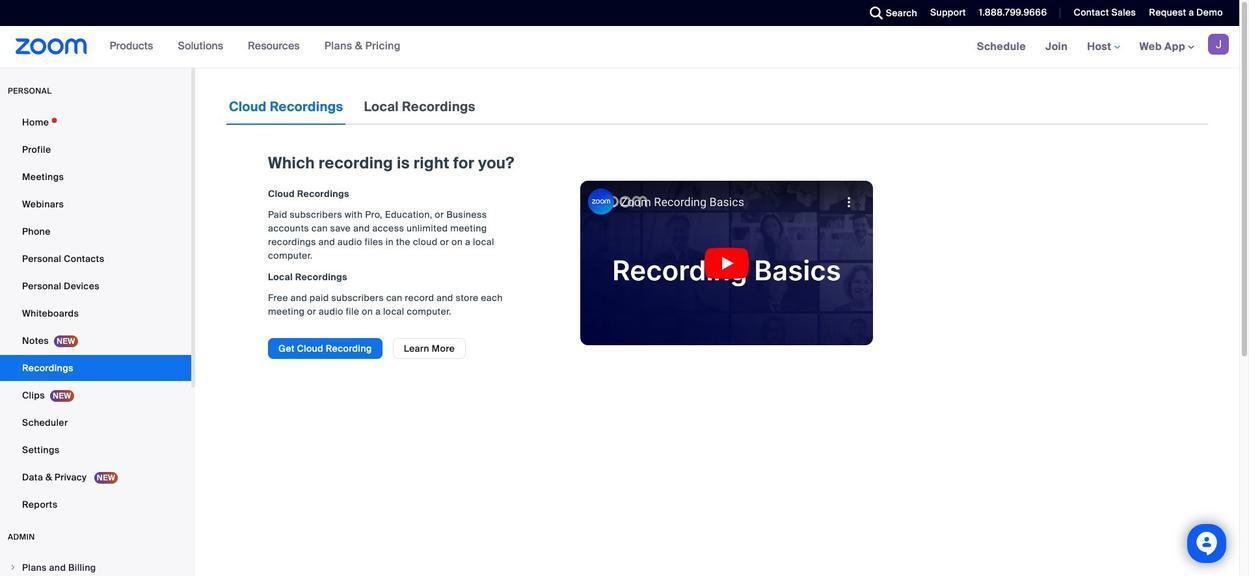 Task type: locate. For each thing, give the bounding box(es) containing it.
tab
[[226, 88, 346, 125], [361, 88, 478, 125]]

0 horizontal spatial tab
[[226, 88, 346, 125]]

banner
[[0, 26, 1239, 68]]

profile picture image
[[1208, 34, 1229, 55]]

2 tab from the left
[[361, 88, 478, 125]]

personal menu menu
[[0, 109, 191, 519]]

1 tab from the left
[[226, 88, 346, 125]]

1 horizontal spatial tab
[[361, 88, 478, 125]]

menu item
[[0, 556, 191, 576]]

right image
[[9, 564, 17, 572]]

zoom logo image
[[16, 38, 87, 55]]



Task type: describe. For each thing, give the bounding box(es) containing it.
tabs of recording tab list
[[226, 88, 478, 125]]

meetings navigation
[[967, 26, 1239, 68]]

main content element
[[226, 88, 1208, 372]]

product information navigation
[[100, 26, 410, 68]]



Task type: vqa. For each thing, say whether or not it's contained in the screenshot.
top OPTION GROUP
no



